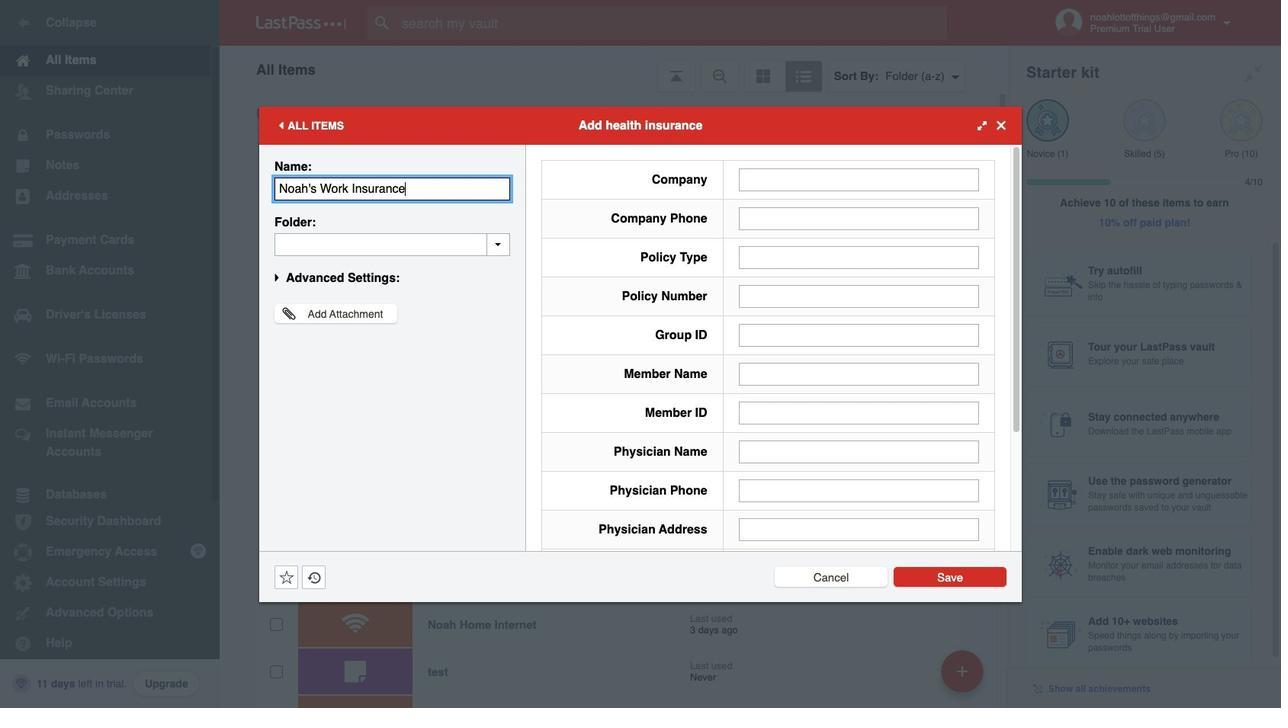 Task type: describe. For each thing, give the bounding box(es) containing it.
Search search field
[[368, 6, 977, 40]]

lastpass image
[[256, 16, 346, 30]]

vault options navigation
[[220, 46, 1008, 92]]

search my vault text field
[[368, 6, 977, 40]]



Task type: locate. For each thing, give the bounding box(es) containing it.
dialog
[[259, 106, 1022, 699]]

new item navigation
[[936, 646, 993, 709]]

None text field
[[739, 168, 979, 191], [739, 207, 979, 230], [739, 246, 979, 269], [739, 285, 979, 308], [739, 324, 979, 347], [739, 402, 979, 425], [739, 441, 979, 463], [739, 479, 979, 502], [739, 168, 979, 191], [739, 207, 979, 230], [739, 246, 979, 269], [739, 285, 979, 308], [739, 324, 979, 347], [739, 402, 979, 425], [739, 441, 979, 463], [739, 479, 979, 502]]

main navigation navigation
[[0, 0, 220, 709]]

new item image
[[957, 666, 968, 677]]

None text field
[[275, 177, 510, 200], [275, 233, 510, 256], [739, 363, 979, 386], [739, 518, 979, 541], [275, 177, 510, 200], [275, 233, 510, 256], [739, 363, 979, 386], [739, 518, 979, 541]]



Task type: vqa. For each thing, say whether or not it's contained in the screenshot.
password field
no



